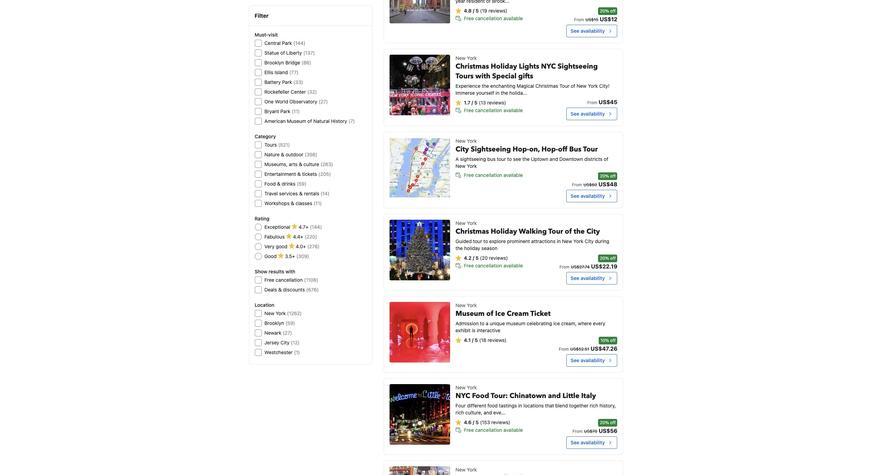 Task type: locate. For each thing, give the bounding box(es) containing it.
0 horizontal spatial (27)
[[283, 330, 292, 336]]

availability for christmas holiday lights nyc sightseeing tours with special gifts
[[581, 111, 605, 117]]

20% for nyc food tour: chinatown and little italy
[[600, 420, 609, 425]]

cancellation down 4.8 / 5 (19 reviews)
[[475, 15, 502, 21]]

20% inside 20% off from us$27.74 us$22.19
[[600, 256, 609, 261]]

20% up us$48
[[600, 173, 609, 179]]

york for new york museum of ice cream ticket admission to a unique museum celebrating ice cream, where every exhibit is interactive
[[467, 302, 477, 308]]

1 vertical spatial park
[[282, 79, 292, 85]]

0 vertical spatial and
[[550, 156, 558, 162]]

off up us$48
[[611, 173, 616, 179]]

park for bryant park
[[281, 108, 290, 114]]

4.1
[[464, 337, 471, 343]]

rating
[[255, 216, 270, 222]]

1 horizontal spatial (59)
[[297, 181, 307, 187]]

with inside new york christmas holiday lights nyc sightseeing tours with special gifts experience the enchanting magical christmas tour of new york city! immerse yourself in the holida...
[[476, 71, 491, 81]]

available down the see
[[504, 172, 523, 178]]

in right "attractions"
[[557, 238, 561, 244]]

20% up us$56
[[600, 420, 609, 425]]

from inside 20% off from us$15 us$12
[[574, 17, 584, 22]]

/ for nyc food tour: chinatown and little italy
[[473, 419, 475, 425]]

0 vertical spatial brooklyn
[[265, 60, 284, 65]]

park down world
[[281, 108, 290, 114]]

0 vertical spatial with
[[476, 71, 491, 81]]

4.7+
[[299, 224, 309, 230]]

availability down the us$70
[[581, 440, 605, 445]]

off inside 20% off from us$27.74 us$22.19
[[611, 256, 616, 261]]

1 vertical spatial in
[[557, 238, 561, 244]]

1 horizontal spatial (144)
[[310, 224, 322, 230]]

2 vertical spatial in
[[519, 403, 522, 409]]

food
[[265, 181, 276, 187], [472, 391, 489, 401]]

sightseeing inside new york christmas holiday lights nyc sightseeing tours with special gifts experience the enchanting magical christmas tour of new york city! immerse yourself in the holida...
[[558, 62, 598, 71]]

0 vertical spatial (27)
[[319, 99, 328, 104]]

1 free cancellation available from the top
[[464, 15, 523, 21]]

and up that
[[548, 391, 561, 401]]

fabulous
[[265, 234, 285, 240]]

availability for museum of ice cream ticket
[[581, 357, 605, 363]]

off up the us$22.19
[[611, 256, 616, 261]]

christmas up guided on the right of page
[[456, 227, 489, 236]]

walking tour in manhattan brooklyn bridge and waterfront image
[[390, 0, 450, 23]]

sightseeing
[[558, 62, 598, 71], [471, 145, 511, 154]]

reviews) for lights
[[487, 100, 506, 106]]

0 vertical spatial park
[[282, 40, 292, 46]]

free for 4.6
[[464, 427, 474, 433]]

walking
[[519, 227, 547, 236]]

of inside new york museum of ice cream ticket admission to a unique museum celebrating ice cream, where every exhibit is interactive
[[487, 309, 494, 318]]

20% inside 20% off from us$70 us$56
[[600, 420, 609, 425]]

bus
[[488, 156, 496, 162]]

(59) down (1262) in the left bottom of the page
[[286, 320, 295, 326]]

free down sightseeing
[[464, 172, 474, 178]]

& for classes
[[291, 200, 294, 206]]

2 vertical spatial tour
[[549, 227, 563, 236]]

christmas inside 'new york christmas holiday walking tour of the city guided tour to explore prominent attractions in new york city during the holiday season'
[[456, 227, 489, 236]]

see availability for nyc food tour: chinatown and little italy
[[571, 440, 605, 445]]

brooklyn for brooklyn bridge
[[265, 60, 284, 65]]

must-visit
[[255, 32, 278, 38]]

1 horizontal spatial museum
[[456, 309, 485, 318]]

4 availability from the top
[[581, 275, 605, 281]]

(11) down the rentals
[[314, 200, 322, 206]]

see for hop-
[[571, 193, 580, 199]]

free down 1.7
[[464, 107, 474, 113]]

0 vertical spatial to
[[508, 156, 512, 162]]

of inside new york city sightseeing hop-on, hop-off bus tour a sightseeing bus tour to see the uptown and downtown districts of new york
[[604, 156, 609, 162]]

see availability
[[571, 28, 605, 34], [571, 111, 605, 117], [571, 193, 605, 199], [571, 275, 605, 281], [571, 357, 605, 363], [571, 440, 605, 445]]

3 see from the top
[[571, 193, 580, 199]]

0 vertical spatial tour
[[497, 156, 506, 162]]

the down guided on the right of page
[[456, 245, 463, 251]]

hop- up the see
[[513, 145, 530, 154]]

show results with
[[255, 269, 295, 274]]

locations
[[524, 403, 544, 409]]

2 see availability from the top
[[571, 111, 605, 117]]

york for new york
[[467, 467, 477, 473]]

explore
[[490, 238, 506, 244]]

reviews) down interactive
[[488, 337, 507, 343]]

from left the us$27.74
[[560, 264, 570, 270]]

4 see from the top
[[571, 275, 580, 281]]

0 vertical spatial tour
[[560, 83, 570, 89]]

outdoor
[[286, 152, 304, 157]]

tours inside new york christmas holiday lights nyc sightseeing tours with special gifts experience the enchanting magical christmas tour of new york city! immerse yourself in the holida...
[[456, 71, 474, 81]]

available down prominent
[[504, 263, 523, 269]]

show
[[255, 269, 267, 274]]

drinks
[[282, 181, 296, 187]]

central
[[265, 40, 281, 46]]

0 vertical spatial nyc
[[541, 62, 556, 71]]

free cancellation available
[[464, 15, 523, 21], [464, 107, 523, 113], [464, 172, 523, 178], [464, 263, 523, 269], [464, 427, 523, 433]]

and down food
[[484, 410, 492, 416]]

1 vertical spatial (59)
[[286, 320, 295, 326]]

reviews) down 'season'
[[489, 255, 508, 261]]

park
[[282, 40, 292, 46], [282, 79, 292, 85], [281, 108, 290, 114]]

2 vertical spatial park
[[281, 108, 290, 114]]

1.7
[[464, 100, 471, 106]]

3 availability from the top
[[581, 193, 605, 199]]

nyc right lights
[[541, 62, 556, 71]]

0 horizontal spatial nyc
[[456, 391, 471, 401]]

hop- up uptown
[[542, 145, 558, 154]]

(521)
[[278, 142, 290, 148]]

christmas for the
[[456, 227, 489, 236]]

/ right 4.1
[[472, 337, 474, 343]]

ellis island (77)
[[265, 69, 299, 75]]

1 vertical spatial brooklyn
[[265, 320, 284, 326]]

off up us$56
[[611, 420, 616, 425]]

0 horizontal spatial tours
[[265, 142, 277, 148]]

holiday for lights
[[491, 62, 517, 71]]

1 horizontal spatial in
[[519, 403, 522, 409]]

0 horizontal spatial food
[[265, 181, 276, 187]]

0 horizontal spatial hop-
[[513, 145, 530, 154]]

& for outdoor
[[281, 152, 284, 157]]

1 vertical spatial museum
[[456, 309, 485, 318]]

5 left (20
[[476, 255, 479, 261]]

(86)
[[302, 60, 311, 65]]

tour right bus
[[497, 156, 506, 162]]

& right deals
[[278, 287, 282, 293]]

5 see availability from the top
[[571, 357, 605, 363]]

travel
[[265, 191, 278, 196]]

holida...
[[510, 90, 527, 96]]

0 horizontal spatial sightseeing
[[471, 145, 511, 154]]

museums,
[[265, 161, 288, 167]]

off
[[611, 8, 616, 14], [558, 145, 568, 154], [611, 173, 616, 179], [611, 256, 616, 261], [611, 338, 616, 343], [611, 420, 616, 425]]

/ right 4.6
[[473, 419, 475, 425]]

0 horizontal spatial in
[[496, 90, 500, 96]]

0 vertical spatial holiday
[[491, 62, 517, 71]]

new for new york nyc food tour: chinatown and little italy four different food tastings in locations that blend together rich history, rich culture, and eve...
[[456, 385, 466, 390]]

city up westchester (1)
[[281, 340, 290, 346]]

filter
[[255, 13, 269, 19]]

free cancellation available down 1.7 / 5 (13 reviews)
[[464, 107, 523, 113]]

1 vertical spatial tour
[[583, 145, 598, 154]]

hop-
[[513, 145, 530, 154], [542, 145, 558, 154]]

4.1 / 5 (18 reviews)
[[464, 337, 507, 343]]

/ right 1.7
[[472, 100, 473, 106]]

1 horizontal spatial sightseeing
[[558, 62, 598, 71]]

admission
[[456, 320, 479, 326]]

1 horizontal spatial hop-
[[542, 145, 558, 154]]

and
[[550, 156, 558, 162], [548, 391, 561, 401], [484, 410, 492, 416]]

new inside the new york nyc food tour: chinatown and little italy four different food tastings in locations that blend together rich history, rich culture, and eve...
[[456, 385, 466, 390]]

bus
[[570, 145, 582, 154]]

museum inside new york museum of ice cream ticket admission to a unique museum celebrating ice cream, where every exhibit is interactive
[[456, 309, 485, 318]]

1 vertical spatial (144)
[[310, 224, 322, 230]]

free down the 4.8
[[464, 15, 474, 21]]

new york link
[[384, 460, 624, 475]]

from left us$45
[[588, 100, 598, 105]]

off inside 10% off from us$52.51 us$47.26
[[611, 338, 616, 343]]

free up deals
[[265, 277, 274, 283]]

us$45
[[599, 99, 618, 105]]

new for new york christmas holiday walking tour of the city guided tour to explore prominent attractions in new york city during the holiday season
[[456, 220, 466, 226]]

2 vertical spatial to
[[480, 320, 485, 326]]

nyc food tour: chinatown and little italy image
[[390, 384, 450, 445]]

1 vertical spatial with
[[286, 269, 295, 274]]

cancellation down 4.2 / 5 (20 reviews)
[[475, 263, 502, 269]]

statue of liberty (137)
[[265, 50, 315, 56]]

the up yourself
[[482, 83, 489, 89]]

see availability down the us$70
[[571, 440, 605, 445]]

from inside 20% off from us$27.74 us$22.19
[[560, 264, 570, 270]]

free cancellation available down 4.8 / 5 (19 reviews)
[[464, 15, 523, 21]]

2 free cancellation available from the top
[[464, 107, 523, 113]]

20% inside the 20% off from us$60 us$48
[[600, 173, 609, 179]]

christmas holiday lights nyc sightseeing tours with special gifts image
[[390, 55, 450, 115]]

4 free cancellation available from the top
[[464, 263, 523, 269]]

20% off from us$60 us$48
[[572, 173, 618, 187]]

location
[[255, 302, 275, 308]]

to up 'season'
[[484, 238, 488, 244]]

ice
[[495, 309, 505, 318]]

1 horizontal spatial food
[[472, 391, 489, 401]]

3 free cancellation available from the top
[[464, 172, 523, 178]]

& up classes
[[299, 191, 303, 196]]

1 vertical spatial (11)
[[314, 200, 322, 206]]

4 see availability from the top
[[571, 275, 605, 281]]

city sightseeing hop-on, hop-off bus tour image
[[390, 138, 450, 198]]

new inside new york museum of ice cream ticket admission to a unique museum celebrating ice cream, where every exhibit is interactive
[[456, 302, 466, 308]]

tours up experience
[[456, 71, 474, 81]]

city left during
[[585, 238, 594, 244]]

museum
[[287, 118, 306, 124], [456, 309, 485, 318]]

holiday up special
[[491, 62, 517, 71]]

0 vertical spatial (144)
[[294, 40, 306, 46]]

tours up nature
[[265, 142, 277, 148]]

see availability down us$15
[[571, 28, 605, 34]]

us$22.19
[[591, 263, 618, 270]]

4 20% from the top
[[600, 420, 609, 425]]

(11) down one world observatory (27) at top left
[[292, 108, 300, 114]]

4 available from the top
[[504, 263, 523, 269]]

yourself
[[476, 90, 494, 96]]

1 vertical spatial tours
[[265, 142, 277, 148]]

from left us$60 at right top
[[572, 182, 582, 187]]

1 vertical spatial (27)
[[283, 330, 292, 336]]

availability down the from us$45
[[581, 111, 605, 117]]

new york city sightseeing hop-on, hop-off bus tour a sightseeing bus tour to see the uptown and downtown districts of new york
[[456, 138, 609, 169]]

2 availability from the top
[[581, 111, 605, 117]]

5 left (19
[[476, 8, 479, 14]]

new york museum of ice cream ticket admission to a unique museum celebrating ice cream, where every exhibit is interactive
[[456, 302, 606, 333]]

in inside new york christmas holiday lights nyc sightseeing tours with special gifts experience the enchanting magical christmas tour of new york city! immerse yourself in the holida...
[[496, 90, 500, 96]]

to left the see
[[508, 156, 512, 162]]

0 vertical spatial tours
[[456, 71, 474, 81]]

off left bus
[[558, 145, 568, 154]]

guided
[[456, 238, 472, 244]]

cancellation for (13
[[475, 107, 502, 113]]

from inside 20% off from us$70 us$56
[[573, 429, 583, 434]]

arts
[[289, 161, 298, 167]]

1 availability from the top
[[581, 28, 605, 34]]

4.2 / 5 (20 reviews)
[[464, 255, 508, 261]]

food & drinks (59)
[[265, 181, 307, 187]]

6 see from the top
[[571, 440, 580, 445]]

christmas for tours
[[456, 62, 489, 71]]

tour inside new york christmas holiday lights nyc sightseeing tours with special gifts experience the enchanting magical christmas tour of new york city! immerse yourself in the holida...
[[560, 83, 570, 89]]

20% up us$12 at the right
[[600, 8, 609, 14]]

tour inside 'new york christmas holiday walking tour of the city guided tour to explore prominent attractions in new york city during the holiday season'
[[549, 227, 563, 236]]

natural
[[313, 118, 330, 124]]

from left the us$70
[[573, 429, 583, 434]]

1 vertical spatial food
[[472, 391, 489, 401]]

york for new york nyc food tour: chinatown and little italy four different food tastings in locations that blend together rich history, rich culture, and eve...
[[467, 385, 477, 390]]

2 horizontal spatial in
[[557, 238, 561, 244]]

services
[[279, 191, 298, 196]]

0 horizontal spatial tour
[[473, 238, 482, 244]]

available
[[504, 15, 523, 21], [504, 107, 523, 113], [504, 172, 523, 178], [504, 263, 523, 269], [504, 427, 523, 433]]

celebrating
[[527, 320, 552, 326]]

6 see availability from the top
[[571, 440, 605, 445]]

from inside the 20% off from us$60 us$48
[[572, 182, 582, 187]]

new
[[456, 55, 466, 61], [577, 83, 587, 89], [456, 138, 466, 144], [456, 163, 466, 169], [456, 220, 466, 226], [562, 238, 572, 244], [456, 302, 466, 308], [265, 310, 275, 316], [456, 385, 466, 390], [456, 467, 466, 473]]

from for and
[[573, 429, 583, 434]]

5 free cancellation available from the top
[[464, 427, 523, 433]]

museum up admission
[[456, 309, 485, 318]]

off for nyc food tour: chinatown and little italy
[[611, 420, 616, 425]]

hop on hop off sightseeing bus tour nyc unlimited day pass image
[[390, 466, 450, 475]]

(12)
[[291, 340, 300, 346]]

2 holiday from the top
[[491, 227, 517, 236]]

the up 20% off from us$27.74 us$22.19
[[574, 227, 585, 236]]

availability down us$15
[[581, 28, 605, 34]]

(356)
[[305, 152, 318, 157]]

in inside the new york nyc food tour: chinatown and little italy four different food tastings in locations that blend together rich history, rich culture, and eve...
[[519, 403, 522, 409]]

0 vertical spatial museum
[[287, 118, 306, 124]]

& down entertainment
[[277, 181, 281, 187]]

brooklyn down statue
[[265, 60, 284, 65]]

2 brooklyn from the top
[[265, 320, 284, 326]]

rich down italy
[[590, 403, 599, 409]]

see availability down the us$27.74
[[571, 275, 605, 281]]

0 vertical spatial (59)
[[297, 181, 307, 187]]

in down enchanting
[[496, 90, 500, 96]]

free down 4.6
[[464, 427, 474, 433]]

museum down bryant park (11)
[[287, 118, 306, 124]]

1 vertical spatial rich
[[456, 410, 464, 416]]

availability down 10% off from us$52.51 us$47.26
[[581, 357, 605, 363]]

4.4+
[[293, 234, 303, 240]]

1 horizontal spatial tours
[[456, 71, 474, 81]]

3 20% from the top
[[600, 256, 609, 261]]

5 see from the top
[[571, 357, 580, 363]]

(309)
[[297, 253, 309, 259]]

park up the statue of liberty (137)
[[282, 40, 292, 46]]

2 see from the top
[[571, 111, 580, 117]]

& down services
[[291, 200, 294, 206]]

see for and
[[571, 440, 580, 445]]

from inside 10% off from us$52.51 us$47.26
[[559, 347, 569, 352]]

special
[[492, 71, 517, 81]]

reviews) down eve...
[[492, 419, 511, 425]]

1 vertical spatial to
[[484, 238, 488, 244]]

available down holida...
[[504, 107, 523, 113]]

american museum of natural history (7)
[[265, 118, 355, 124]]

with up yourself
[[476, 71, 491, 81]]

1 brooklyn from the top
[[265, 60, 284, 65]]

(276)
[[307, 243, 320, 249]]

& down '(521)'
[[281, 152, 284, 157]]

is
[[472, 327, 476, 333]]

(144) up liberty
[[294, 40, 306, 46]]

see availability down the 'us$52.51'
[[571, 357, 605, 363]]

free cancellation available down 4.6 / 5 (153 reviews) at bottom
[[464, 427, 523, 433]]

(27) up jersey city (12)
[[283, 330, 292, 336]]

off for city sightseeing hop-on, hop-off bus tour
[[611, 173, 616, 179]]

1 20% from the top
[[600, 8, 609, 14]]

cancellation down 4.6 / 5 (153 reviews) at bottom
[[475, 427, 502, 433]]

city up a
[[456, 145, 469, 154]]

free cancellation available down bus
[[464, 172, 523, 178]]

rentals
[[304, 191, 319, 196]]

2 vertical spatial christmas
[[456, 227, 489, 236]]

off up us$12 at the right
[[611, 8, 616, 14]]

the inside new york city sightseeing hop-on, hop-off bus tour a sightseeing bus tour to see the uptown and downtown districts of new york
[[523, 156, 530, 162]]

0 horizontal spatial (11)
[[292, 108, 300, 114]]

of inside new york christmas holiday lights nyc sightseeing tours with special gifts experience the enchanting magical christmas tour of new york city! immerse yourself in the holida...
[[571, 83, 576, 89]]

new for new york museum of ice cream ticket admission to a unique museum celebrating ice cream, where every exhibit is interactive
[[456, 302, 466, 308]]

see availability down us$60 at right top
[[571, 193, 605, 199]]

sightseeing inside new york city sightseeing hop-on, hop-off bus tour a sightseeing bus tour to see the uptown and downtown districts of new york
[[471, 145, 511, 154]]

see availability for city sightseeing hop-on, hop-off bus tour
[[571, 193, 605, 199]]

holiday inside 'new york christmas holiday walking tour of the city guided tour to explore prominent attractions in new york city during the holiday season'
[[491, 227, 517, 236]]

1 horizontal spatial nyc
[[541, 62, 556, 71]]

deals & discounts (676)
[[265, 287, 319, 293]]

5 available from the top
[[504, 427, 523, 433]]

york inside new york museum of ice cream ticket admission to a unique museum celebrating ice cream, where every exhibit is interactive
[[467, 302, 477, 308]]

1 vertical spatial sightseeing
[[471, 145, 511, 154]]

2 20% from the top
[[600, 173, 609, 179]]

2 available from the top
[[504, 107, 523, 113]]

to inside new york city sightseeing hop-on, hop-off bus tour a sightseeing bus tour to see the uptown and downtown districts of new york
[[508, 156, 512, 162]]

tour inside new york city sightseeing hop-on, hop-off bus tour a sightseeing bus tour to see the uptown and downtown districts of new york
[[497, 156, 506, 162]]

0 vertical spatial in
[[496, 90, 500, 96]]

off right 10%
[[611, 338, 616, 343]]

off inside 20% off from us$70 us$56
[[611, 420, 616, 425]]

(205)
[[319, 171, 331, 177]]

available down eve...
[[504, 427, 523, 433]]

(11)
[[292, 108, 300, 114], [314, 200, 322, 206]]

0 vertical spatial sightseeing
[[558, 62, 598, 71]]

us$27.74
[[571, 264, 590, 270]]

& for discounts
[[278, 287, 282, 293]]

holiday inside new york christmas holiday lights nyc sightseeing tours with special gifts experience the enchanting magical christmas tour of new york city! immerse yourself in the holida...
[[491, 62, 517, 71]]

0 vertical spatial (11)
[[292, 108, 300, 114]]

the
[[482, 83, 489, 89], [501, 90, 508, 96], [523, 156, 530, 162], [574, 227, 585, 236], [456, 245, 463, 251]]

the right the see
[[523, 156, 530, 162]]

1 horizontal spatial tour
[[497, 156, 506, 162]]

eve...
[[494, 410, 506, 416]]

available for tour:
[[504, 427, 523, 433]]

0 horizontal spatial (59)
[[286, 320, 295, 326]]

tour
[[560, 83, 570, 89], [583, 145, 598, 154], [549, 227, 563, 236]]

nature & outdoor (356)
[[265, 152, 318, 157]]

see availability down the from us$45
[[571, 111, 605, 117]]

see availability for christmas holiday lights nyc sightseeing tours with special gifts
[[571, 111, 605, 117]]

nyc inside the new york nyc food tour: chinatown and little italy four different food tastings in locations that blend together rich history, rich culture, and eve...
[[456, 391, 471, 401]]

/ right 4.2
[[473, 255, 475, 261]]

1 holiday from the top
[[491, 62, 517, 71]]

1 vertical spatial nyc
[[456, 391, 471, 401]]

from left the 'us$52.51'
[[559, 347, 569, 352]]

4.7+ (144)
[[299, 224, 322, 230]]

1 vertical spatial holiday
[[491, 227, 517, 236]]

3 see availability from the top
[[571, 193, 605, 199]]

1 horizontal spatial with
[[476, 71, 491, 81]]

see for sightseeing
[[571, 111, 580, 117]]

0 vertical spatial food
[[265, 181, 276, 187]]

off inside the 20% off from us$60 us$48
[[611, 173, 616, 179]]

rich
[[590, 403, 599, 409], [456, 410, 464, 416]]

6 availability from the top
[[581, 440, 605, 445]]

see
[[513, 156, 521, 162]]

1 vertical spatial tour
[[473, 238, 482, 244]]

york for new york city sightseeing hop-on, hop-off bus tour a sightseeing bus tour to see the uptown and downtown districts of new york
[[467, 138, 477, 144]]

york inside the new york nyc food tour: chinatown and little italy four different food tastings in locations that blend together rich history, rich culture, and eve...
[[467, 385, 477, 390]]

from us$45
[[588, 99, 618, 105]]

reviews) right (13
[[487, 100, 506, 106]]

(27) up natural
[[319, 99, 328, 104]]

1 horizontal spatial rich
[[590, 403, 599, 409]]

5 availability from the top
[[581, 357, 605, 363]]

0 vertical spatial rich
[[590, 403, 599, 409]]

0 vertical spatial christmas
[[456, 62, 489, 71]]

prominent
[[507, 238, 530, 244]]

tours
[[456, 71, 474, 81], [265, 142, 277, 148]]

tickets
[[302, 171, 317, 177]]

(77)
[[289, 69, 299, 75]]

christmas up experience
[[456, 62, 489, 71]]

5 for nyc food tour: chinatown and little italy
[[476, 419, 479, 425]]

1 available from the top
[[504, 15, 523, 21]]

5 left (13
[[475, 100, 478, 106]]

chinatown
[[510, 391, 547, 401]]

tour inside 'new york christmas holiday walking tour of the city guided tour to explore prominent attractions in new york city during the holiday season'
[[473, 238, 482, 244]]

1 vertical spatial christmas
[[536, 83, 558, 89]]

& down museums, arts & culture (263)
[[298, 171, 301, 177]]

brooklyn up newark
[[265, 320, 284, 326]]

free cancellation available for tour:
[[464, 427, 523, 433]]

nyc up four
[[456, 391, 471, 401]]



Task type: vqa. For each thing, say whether or not it's contained in the screenshot.


Task type: describe. For each thing, give the bounding box(es) containing it.
battery
[[265, 79, 281, 85]]

that
[[545, 403, 554, 409]]

1.7 / 5 (13 reviews)
[[464, 100, 506, 106]]

uptown
[[531, 156, 549, 162]]

2 hop- from the left
[[542, 145, 558, 154]]

food inside the new york nyc food tour: chinatown and little italy four different food tastings in locations that blend together rich history, rich culture, and eve...
[[472, 391, 489, 401]]

holiday for walking
[[491, 227, 517, 236]]

tour:
[[491, 391, 508, 401]]

us$52.51
[[571, 347, 590, 352]]

(137)
[[304, 50, 315, 56]]

westchester (1)
[[265, 349, 300, 355]]

(32)
[[307, 89, 317, 95]]

1 see from the top
[[571, 28, 580, 34]]

free for 4.2
[[464, 263, 474, 269]]

reviews) for tour:
[[492, 419, 511, 425]]

(33)
[[294, 79, 303, 85]]

free cancellation available for lights
[[464, 107, 523, 113]]

1 horizontal spatial (27)
[[319, 99, 328, 104]]

jersey
[[265, 340, 279, 346]]

cancellation up the deals & discounts (676)
[[276, 277, 303, 283]]

york for new york christmas holiday walking tour of the city guided tour to explore prominent attractions in new york city during the holiday season
[[467, 220, 477, 226]]

off for museum of ice cream ticket
[[611, 338, 616, 343]]

newark
[[265, 330, 282, 336]]

(14)
[[321, 191, 330, 196]]

good
[[265, 253, 277, 259]]

cancellation for (153
[[475, 427, 502, 433]]

see availability for christmas holiday walking tour of the city
[[571, 275, 605, 281]]

1 see availability from the top
[[571, 28, 605, 34]]

york for new york (1262)
[[276, 310, 286, 316]]

christmas holiday walking tour of the city image
[[390, 220, 450, 280]]

park for central park
[[282, 40, 292, 46]]

in inside 'new york christmas holiday walking tour of the city guided tour to explore prominent attractions in new york city during the holiday season'
[[557, 238, 561, 244]]

cancellation for (20
[[475, 263, 502, 269]]

(13
[[479, 100, 486, 106]]

4.8 / 5 (19 reviews)
[[464, 8, 508, 14]]

city inside new york city sightseeing hop-on, hop-off bus tour a sightseeing bus tour to see the uptown and downtown districts of new york
[[456, 145, 469, 154]]

and inside new york city sightseeing hop-on, hop-off bus tour a sightseeing bus tour to see the uptown and downtown districts of new york
[[550, 156, 558, 162]]

experience
[[456, 83, 481, 89]]

see availability for museum of ice cream ticket
[[571, 357, 605, 363]]

20% for city sightseeing hop-on, hop-off bus tour
[[600, 173, 609, 179]]

availability for city sightseeing hop-on, hop-off bus tour
[[581, 193, 605, 199]]

bryant park (11)
[[265, 108, 300, 114]]

free cancellation (1108)
[[265, 277, 318, 283]]

new york
[[456, 467, 477, 473]]

island
[[275, 69, 288, 75]]

history
[[331, 118, 347, 124]]

category
[[255, 133, 276, 139]]

museums, arts & culture (263)
[[265, 161, 333, 167]]

tours (521)
[[265, 142, 290, 148]]

20% for christmas holiday walking tour of the city
[[600, 256, 609, 261]]

us$56
[[599, 428, 618, 434]]

see for ticket
[[571, 357, 580, 363]]

from inside the from us$45
[[588, 100, 598, 105]]

5 for christmas holiday walking tour of the city
[[476, 255, 479, 261]]

to inside 'new york christmas holiday walking tour of the city guided tour to explore prominent attractions in new york city during the holiday season'
[[484, 238, 488, 244]]

nyc inside new york christmas holiday lights nyc sightseeing tours with special gifts experience the enchanting magical christmas tour of new york city! immerse yourself in the holida...
[[541, 62, 556, 71]]

new york nyc food tour: chinatown and little italy four different food tastings in locations that blend together rich history, rich culture, and eve...
[[456, 385, 616, 416]]

brooklyn for brooklyn
[[265, 320, 284, 326]]

newark (27)
[[265, 330, 292, 336]]

museum of ice cream ticket image
[[390, 302, 450, 363]]

reviews) right (19
[[489, 8, 508, 14]]

available for walking
[[504, 263, 523, 269]]

see for of
[[571, 275, 580, 281]]

4.4+ (220)
[[293, 234, 317, 240]]

holiday
[[464, 245, 480, 251]]

districts
[[585, 156, 603, 162]]

culture
[[304, 161, 319, 167]]

availability for nyc food tour: chinatown and little italy
[[581, 440, 605, 445]]

a
[[456, 156, 459, 162]]

4.0+ (276)
[[296, 243, 320, 249]]

new for new york city sightseeing hop-on, hop-off bus tour a sightseeing bus tour to see the uptown and downtown districts of new york
[[456, 138, 466, 144]]

10%
[[601, 338, 609, 343]]

1 hop- from the left
[[513, 145, 530, 154]]

blend
[[556, 403, 568, 409]]

magical
[[517, 83, 534, 89]]

culture,
[[466, 410, 483, 416]]

availability for christmas holiday walking tour of the city
[[581, 275, 605, 281]]

of inside 'new york christmas holiday walking tour of the city guided tour to explore prominent attractions in new york city during the holiday season'
[[565, 227, 572, 236]]

gifts
[[519, 71, 533, 81]]

four
[[456, 403, 466, 409]]

battery park (33)
[[265, 79, 303, 85]]

off inside 20% off from us$15 us$12
[[611, 8, 616, 14]]

attractions
[[532, 238, 556, 244]]

travel services & rentals (14)
[[265, 191, 330, 196]]

0 horizontal spatial rich
[[456, 410, 464, 416]]

season
[[482, 245, 498, 251]]

immerse
[[456, 90, 475, 96]]

lights
[[519, 62, 540, 71]]

/ for christmas holiday walking tour of the city
[[473, 255, 475, 261]]

0 horizontal spatial with
[[286, 269, 295, 274]]

deals
[[265, 287, 277, 293]]

new for new york christmas holiday lights nyc sightseeing tours with special gifts experience the enchanting magical christmas tour of new york city! immerse yourself in the holida...
[[456, 55, 466, 61]]

one
[[265, 99, 274, 104]]

the down enchanting
[[501, 90, 508, 96]]

0 horizontal spatial museum
[[287, 118, 306, 124]]

museum
[[507, 320, 526, 326]]

& for tickets
[[298, 171, 301, 177]]

3 available from the top
[[504, 172, 523, 178]]

new for new york (1262)
[[265, 310, 275, 316]]

4.2
[[464, 255, 472, 261]]

5 for christmas holiday lights nyc sightseeing tours with special gifts
[[475, 100, 478, 106]]

entertainment
[[265, 171, 296, 177]]

2 vertical spatial and
[[484, 410, 492, 416]]

bridge
[[286, 60, 300, 65]]

5 left (18
[[475, 337, 478, 343]]

(220)
[[305, 234, 317, 240]]

cancellation down bus
[[475, 172, 502, 178]]

one world observatory (27)
[[265, 99, 328, 104]]

available for lights
[[504, 107, 523, 113]]

new for new york
[[456, 467, 466, 473]]

very good
[[265, 243, 288, 249]]

city!
[[600, 83, 610, 89]]

brooklyn (59)
[[265, 320, 295, 326]]

free cancellation available for walking
[[464, 263, 523, 269]]

(19
[[480, 8, 487, 14]]

ticket
[[531, 309, 551, 318]]

york for new york christmas holiday lights nyc sightseeing tours with special gifts experience the enchanting magical christmas tour of new york city! immerse yourself in the holida...
[[467, 55, 477, 61]]

& right arts
[[299, 161, 302, 167]]

bryant
[[265, 108, 279, 114]]

10% off from us$52.51 us$47.26
[[559, 338, 618, 352]]

little
[[563, 391, 580, 401]]

city up during
[[587, 227, 600, 236]]

good
[[276, 243, 288, 249]]

cancellation for (19
[[475, 15, 502, 21]]

entertainment & tickets (205)
[[265, 171, 331, 177]]

0 horizontal spatial (144)
[[294, 40, 306, 46]]

1 vertical spatial and
[[548, 391, 561, 401]]

from for hop-
[[572, 182, 582, 187]]

(1)
[[294, 349, 300, 355]]

20% inside 20% off from us$15 us$12
[[600, 8, 609, 14]]

tastings
[[499, 403, 517, 409]]

1 horizontal spatial (11)
[[314, 200, 322, 206]]

free for 4.8
[[464, 15, 474, 21]]

off inside new york city sightseeing hop-on, hop-off bus tour a sightseeing bus tour to see the uptown and downtown districts of new york
[[558, 145, 568, 154]]

discounts
[[283, 287, 305, 293]]

a
[[486, 320, 489, 326]]

park for battery park
[[282, 79, 292, 85]]

from for ticket
[[559, 347, 569, 352]]

3.5+ (309)
[[285, 253, 309, 259]]

food
[[488, 403, 498, 409]]

on,
[[530, 145, 540, 154]]

brooklyn bridge (86)
[[265, 60, 311, 65]]

us$60
[[584, 182, 597, 187]]

results
[[269, 269, 284, 274]]

cream,
[[562, 320, 577, 326]]

to inside new york museum of ice cream ticket admission to a unique museum celebrating ice cream, where every exhibit is interactive
[[480, 320, 485, 326]]

/ for christmas holiday lights nyc sightseeing tours with special gifts
[[472, 100, 473, 106]]

(7)
[[349, 118, 355, 124]]

(20
[[480, 255, 488, 261]]

/ right the 4.8
[[473, 8, 475, 14]]

visit
[[268, 32, 278, 38]]

& for drinks
[[277, 181, 281, 187]]

from for of
[[560, 264, 570, 270]]

us$47.26
[[591, 346, 618, 352]]

reviews) for walking
[[489, 255, 508, 261]]

tour inside new york city sightseeing hop-on, hop-off bus tour a sightseeing bus tour to see the uptown and downtown districts of new york
[[583, 145, 598, 154]]

(676)
[[306, 287, 319, 293]]

free for 1.7
[[464, 107, 474, 113]]

during
[[595, 238, 610, 244]]

off for christmas holiday walking tour of the city
[[611, 256, 616, 261]]



